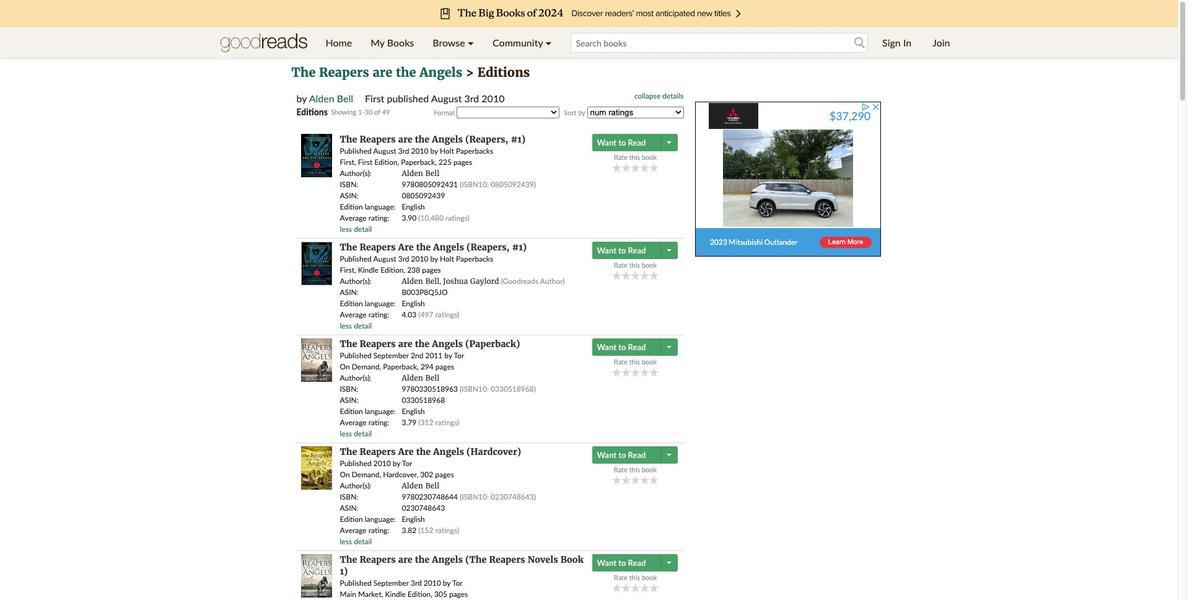 Task type: describe. For each thing, give the bounding box(es) containing it.
alden up editions showing 1-30 of 49
[[309, 92, 335, 104]]

less detail for the reapers are the angels (reapers, #1)
[[340, 224, 372, 234]]

september inside the reapers are the angels (the reapers novels book 1) published september 3rd 2010               by tor main market, kindle edition, 305 pages
[[374, 578, 409, 588]]

want to read button for the reapers are the angels (paperback)
[[592, 338, 662, 356]]

less detail for the reapers are the angels (paperback)
[[340, 429, 372, 438]]

asin: for the reapers are the angels (reapers, #1)
[[340, 191, 359, 200]]

isbn: for the reapers are the angels (hardcover)
[[340, 492, 358, 502]]

9780230748644
[[402, 492, 458, 502]]

this for the reapers are the angels (the reapers novels book 1)
[[630, 573, 640, 581]]

asin: for the reapers are the angels (hardcover)
[[340, 503, 359, 513]]

0805092439 edition language: english average rating:
[[340, 191, 445, 223]]

b003p8q5jo
[[402, 288, 448, 297]]

the reapers are the angels (hardcover) published 2010               by tor on demand, hardcover, 302 pages
[[340, 446, 522, 479]]

the reapers are the angels image
[[301, 446, 332, 490]]

alden bell link up b003p8q5jo on the left top
[[402, 276, 440, 286]]

want to read for the reapers are the angels (paperback)
[[597, 342, 646, 352]]

edition inside b003p8q5jo edition language: english average rating:
[[340, 299, 363, 308]]

reapers for the reapers are the angels > editions
[[319, 64, 369, 80]]

published inside the reapers are the angels (paperback) published september 2nd 2011               by tor on demand, paperback, 294 pages
[[340, 351, 372, 360]]

rating: for the reapers are the angels (hardcover)
[[369, 526, 390, 535]]

language: for the reapers are the angels (hardcover)
[[365, 515, 396, 524]]

first, for the reapers are the angels (reapers, #1)
[[340, 157, 356, 167]]

▾ for browse ▾
[[468, 37, 474, 48]]

rate for the reapers are the angels (paperback)
[[614, 358, 628, 366]]

less for the reapers are the angels (reapers, #1)
[[340, 224, 352, 234]]

the reapers are the angels link
[[292, 64, 463, 80]]

on inside the reapers are the angels (hardcover) published 2010               by tor on demand, hardcover, 302 pages
[[340, 470, 350, 479]]

on inside the reapers are the angels (paperback) published september 2nd 2011               by tor on demand, paperback, 294 pages
[[340, 362, 350, 371]]

238
[[407, 265, 420, 275]]

the for the reapers are the angels (hardcover) published 2010               by tor on demand, hardcover, 302 pages
[[340, 446, 357, 457]]

books
[[387, 37, 414, 48]]

49
[[382, 108, 390, 116]]

kindle inside "the reapers are the angels (reapers, #1) published august 3rd 2010               by holt paperbacks first, kindle edition, 238 pages"
[[358, 265, 379, 275]]

novels
[[528, 554, 558, 565]]

angels for the reapers are the angels (the reapers novels book 1) published september 3rd 2010               by tor main market, kindle edition, 305 pages
[[432, 554, 463, 565]]

demand, inside the reapers are the angels (paperback) published september 2nd 2011               by tor on demand, paperback, 294 pages
[[352, 362, 381, 371]]

average inside b003p8q5jo edition language: english average rating:
[[340, 310, 367, 319]]

the reapers are the angels (reapers, #1) link
[[340, 134, 526, 145]]

the reapers are the angels (paperback) published september 2nd 2011               by tor on demand, paperback, 294 pages
[[340, 338, 520, 371]]

less detail link for the reapers are the angels (paperback)
[[340, 429, 372, 438]]

book
[[561, 554, 584, 565]]

less for the reapers are the angels (hardcover)
[[340, 537, 352, 546]]

average for the reapers are the angels (reapers, #1)
[[340, 213, 367, 223]]

the reapers are the angels (hardcover) link
[[340, 446, 522, 457]]

the reapers are the angels (reapers, #1) published august 3rd 2010               by holt paperbacks first, kindle edition, 238 pages
[[340, 242, 527, 275]]

want for the reapers are the angels (hardcover)
[[597, 450, 617, 460]]

alden for the reapers are the angels (paperback)
[[402, 373, 423, 382]]

2010 inside "the reapers are the angels (reapers, #1) published august 3rd 2010               by holt paperbacks first, kindle edition, 238 pages"
[[411, 254, 429, 263]]

3.79
[[402, 418, 417, 427]]

of
[[374, 108, 381, 116]]

kindle inside the reapers are the angels (the reapers novels book 1) published september 3rd 2010               by tor main market, kindle edition, 305 pages
[[385, 590, 406, 599]]

browse ▾
[[433, 37, 474, 48]]

rate for the reapers are the angels (the reapers novels book 1)
[[614, 573, 628, 581]]

bell for the reapers are the angels (paperback)
[[426, 373, 440, 382]]

tor inside the reapers are the angels (hardcover) published 2010               by tor on demand, hardcover, 302 pages
[[402, 459, 413, 468]]

isbn: for the reapers are the angels (paperback)
[[340, 384, 358, 394]]

language: for the reapers are the angels (paperback)
[[365, 407, 396, 416]]

english for (paperback)
[[402, 407, 425, 416]]

want to read button for the reapers are the angels (reapers, #1)
[[592, 134, 662, 151]]

this for the reapers are the angels (reapers, #1)
[[630, 153, 640, 161]]

are for (paperback)
[[398, 338, 413, 350]]

sign
[[883, 37, 901, 48]]

Search books text field
[[571, 33, 869, 53]]

edition for the reapers are the angels (hardcover)
[[340, 515, 363, 524]]

want for the reapers are the angels (reapers, #1)
[[597, 138, 617, 148]]

detail for the reapers are the angels (reapers, #1)
[[354, 321, 372, 330]]

format
[[434, 108, 455, 117]]

(reapers, for the reapers are the angels (reapers, #1)
[[467, 242, 510, 253]]

reapers for the reapers are the angels (reapers, #1) published august 3rd 2010               by holt paperbacks first, kindle edition, 238 pages
[[360, 242, 396, 253]]

this for the reapers are the angels (reapers, #1)
[[630, 261, 640, 269]]

less for the reapers are the angels (paperback)
[[340, 429, 352, 438]]

sort
[[564, 108, 577, 117]]

3.79 (312 ratings)
[[402, 418, 459, 427]]

gaylord
[[470, 276, 499, 286]]

paperbacks for the reapers are the angels (reapers, #1)
[[456, 254, 494, 263]]

the for the reapers are the angels (paperback) published september 2nd 2011               by tor on demand, paperback, 294 pages
[[340, 338, 357, 350]]

menu containing home
[[316, 27, 561, 58]]

less detail for the reapers are the angels (hardcover)
[[340, 537, 372, 546]]

angels for the reapers are the angels (reapers, #1) published august 3rd 2010               by holt paperbacks first, first edition, paperback, 225 pages
[[432, 134, 463, 145]]

0805092439)
[[491, 180, 536, 189]]

want for the reapers are the angels (paperback)
[[597, 342, 617, 352]]

bell inside alden bell , joshua gaylord (goodreads author) asin:
[[426, 276, 440, 286]]

3rd down >
[[465, 92, 479, 104]]

join link
[[924, 27, 960, 58]]

the for the reapers are the angels (reapers, #1) published august 3rd 2010               by holt paperbacks first, kindle edition, 238 pages
[[340, 242, 357, 253]]

read for the reapers are the angels (reapers, #1)
[[628, 245, 646, 255]]

0330518968
[[402, 395, 445, 405]]

my books
[[371, 37, 414, 48]]

pages inside the reapers are the angels (hardcover) published 2010               by tor on demand, hardcover, 302 pages
[[435, 470, 454, 479]]

9780805092431 (isbn10: 0805092439) asin:
[[340, 180, 536, 200]]

to for the reapers are the angels (hardcover)
[[619, 450, 626, 460]]

main
[[340, 590, 356, 599]]

collapse details
[[635, 91, 684, 100]]

>
[[466, 64, 474, 80]]

browse ▾ button
[[424, 27, 484, 58]]

bell up showing
[[337, 92, 353, 104]]

reapers for the reapers are the angels (paperback) published september 2nd 2011               by tor on demand, paperback, 294 pages
[[360, 338, 396, 350]]

community ▾ button
[[484, 27, 561, 58]]

the for the reapers are the angels (reapers, #1) published august 3rd 2010               by holt paperbacks first, kindle edition, 238 pages
[[416, 242, 431, 253]]

(reapers, for the reapers are the angels (reapers, #1)
[[466, 134, 509, 145]]

alden for the reapers are the angels (hardcover)
[[402, 481, 423, 490]]

2011
[[426, 351, 443, 360]]

angels for the reapers are the angels (hardcover) published 2010               by tor on demand, hardcover, 302 pages
[[434, 446, 464, 457]]

1)
[[340, 566, 348, 577]]

9780805092431
[[402, 180, 458, 189]]

published inside the reapers are the angels (reapers, #1) published august 3rd 2010               by holt paperbacks first, first edition, paperback, 225 pages
[[340, 146, 372, 156]]

rate for the reapers are the angels (reapers, #1)
[[614, 153, 628, 161]]

are for (reapers,
[[398, 242, 414, 253]]

b003p8q5jo edition language: english average rating:
[[340, 288, 448, 319]]

pages inside "the reapers are the angels (reapers, #1) published august 3rd 2010               by holt paperbacks first, kindle edition, 238 pages"
[[422, 265, 441, 275]]

tor inside the reapers are the angels (paperback) published september 2nd 2011               by tor on demand, paperback, 294 pages
[[454, 351, 464, 360]]

alden inside alden bell , joshua gaylord (goodreads author) asin:
[[402, 276, 423, 286]]

30
[[365, 108, 373, 116]]

alden bell link up editions showing 1-30 of 49
[[309, 92, 353, 104]]

rate this book for the reapers are the angels (reapers, #1)
[[614, 261, 657, 269]]

angels for the reapers are the angels (paperback) published september 2nd 2011               by tor on demand, paperback, 294 pages
[[432, 338, 463, 350]]

the reapers are the angels > editions
[[292, 64, 530, 80]]

the reapers are the angels (paperback) link
[[340, 338, 520, 350]]

0230748643)
[[491, 492, 536, 502]]

browse
[[433, 37, 465, 48]]

edition, for are
[[375, 157, 399, 167]]

book for the reapers are the angels (reapers, #1)
[[642, 261, 657, 269]]

the reapers are the angels (reapers, #1) link
[[340, 242, 527, 253]]

are for (the
[[398, 554, 413, 565]]

collapse
[[635, 91, 661, 100]]

alden bell link for the reapers are the angels (paperback)
[[402, 373, 440, 382]]

rate this book for the reapers are the angels (the reapers novels book 1)
[[614, 573, 657, 581]]

detail for the reapers are the angels (hardcover)
[[354, 537, 372, 546]]

2nd
[[411, 351, 424, 360]]

less for the reapers are the angels (reapers, #1)
[[340, 321, 352, 330]]

average for the reapers are the angels (hardcover)
[[340, 526, 367, 535]]

Search for books to add to your shelves search field
[[571, 33, 869, 53]]

angels for the reapers are the angels (reapers, #1) published august 3rd 2010               by holt paperbacks first, kindle edition, 238 pages
[[434, 242, 464, 253]]

ratings) right (497
[[435, 310, 459, 319]]

to for the reapers are the angels (reapers, #1)
[[619, 138, 626, 148]]

my
[[371, 37, 385, 48]]

the reapers are the angels image
[[301, 338, 332, 382]]

(312
[[419, 418, 434, 427]]

sign in link
[[874, 27, 921, 58]]

the reapers are the angels (the reapers novels book 1) published september 3rd 2010               by tor main market, kindle edition, 305 pages
[[340, 554, 584, 599]]

want to read button for the reapers are the angels (hardcover)
[[592, 446, 662, 464]]

edition for the reapers are the angels (paperback)
[[340, 407, 363, 416]]

3.82
[[402, 526, 417, 535]]

by inside the reapers are the angels (hardcover) published 2010               by tor on demand, hardcover, 302 pages
[[393, 459, 401, 468]]

september inside the reapers are the angels (paperback) published september 2nd 2011               by tor on demand, paperback, 294 pages
[[374, 351, 409, 360]]

ratings) for (reapers,
[[446, 213, 470, 223]]

(isbn10: for (hardcover)
[[460, 492, 489, 502]]

3rd inside "the reapers are the angels (reapers, #1) published august 3rd 2010               by holt paperbacks first, kindle edition, 238 pages"
[[398, 254, 409, 263]]

2010 inside the reapers are the angels (reapers, #1) published august 3rd 2010               by holt paperbacks first, first edition, paperback, 225 pages
[[411, 146, 429, 156]]

3.90 (10,480 ratings)
[[402, 213, 470, 223]]

community
[[493, 37, 543, 48]]

3.82 (152 ratings)
[[402, 526, 459, 535]]

edition, for are
[[381, 265, 406, 275]]

first published august 3rd 2010
[[365, 92, 505, 104]]

0230748643
[[402, 503, 445, 513]]

published inside the reapers are the angels (the reapers novels book 1) published september 3rd 2010               by tor main market, kindle edition, 305 pages
[[340, 578, 372, 588]]

edition, inside the reapers are the angels (the reapers novels book 1) published september 3rd 2010               by tor main market, kindle edition, 305 pages
[[408, 590, 433, 599]]

reapers right (the on the bottom of page
[[489, 554, 525, 565]]

published inside the reapers are the angels (hardcover) published 2010               by tor on demand, hardcover, 302 pages
[[340, 459, 372, 468]]

(497
[[419, 310, 434, 319]]

rating: for the reapers are the angels (paperback)
[[369, 418, 390, 427]]

collapse details link
[[635, 91, 684, 100]]

1 horizontal spatial editions
[[478, 64, 530, 80]]

book for the reapers are the angels (hardcover)
[[642, 466, 657, 474]]

published inside "the reapers are the angels (reapers, #1) published august 3rd 2010               by holt paperbacks first, kindle edition, 238 pages"
[[340, 254, 372, 263]]

details
[[663, 91, 684, 100]]

english for (hardcover)
[[402, 515, 425, 524]]

join
[[933, 37, 951, 48]]

editions showing 1-30 of 49
[[297, 107, 390, 117]]

average for the reapers are the angels (paperback)
[[340, 418, 367, 427]]



Task type: vqa. For each thing, say whether or not it's contained in the screenshot.


Task type: locate. For each thing, give the bounding box(es) containing it.
1 vertical spatial edition,
[[381, 265, 406, 275]]

(the
[[466, 554, 487, 565]]

isbn: up 0330518968 edition language: english average rating:
[[340, 384, 358, 394]]

1 less from the top
[[340, 224, 352, 234]]

angels for the reapers are the angels > editions
[[420, 64, 463, 80]]

0 vertical spatial isbn:
[[340, 180, 358, 189]]

average left the '4.03'
[[340, 310, 367, 319]]

(isbn10: for (reapers,
[[460, 180, 489, 189]]

1 vertical spatial alden bell isbn:
[[340, 373, 440, 394]]

2 on from the top
[[340, 470, 350, 479]]

2 vertical spatial tor
[[452, 578, 463, 588]]

are inside "the reapers are the angels (reapers, #1) published august 3rd 2010               by holt paperbacks first, kindle edition, 238 pages"
[[398, 242, 414, 253]]

first, inside "the reapers are the angels (reapers, #1) published august 3rd 2010               by holt paperbacks first, kindle edition, 238 pages"
[[340, 265, 356, 275]]

9780330518963 (isbn10: 0330518968) asin:
[[340, 384, 536, 405]]

1 vertical spatial tor
[[402, 459, 413, 468]]

the inside the reapers are the angels (reapers, #1) published august 3rd 2010               by holt paperbacks first, first edition, paperback, 225 pages
[[340, 134, 357, 145]]

3 alden bell isbn: from the top
[[340, 481, 440, 502]]

4 average from the top
[[340, 526, 367, 535]]

want to read
[[597, 138, 646, 148], [597, 245, 646, 255], [597, 342, 646, 352], [597, 450, 646, 460], [597, 558, 646, 568]]

4 to from the top
[[619, 450, 626, 460]]

(reapers, up gaylord
[[467, 242, 510, 253]]

to for the reapers are the angels (reapers, #1)
[[619, 245, 626, 255]]

angels down 3.79 (312 ratings)
[[434, 446, 464, 457]]

225
[[439, 157, 452, 167]]

kindle right the market,
[[385, 590, 406, 599]]

305
[[435, 590, 447, 599]]

1 this from the top
[[630, 153, 640, 161]]

(isbn10: inside 9780805092431 (isbn10: 0805092439) asin:
[[460, 180, 489, 189]]

the for the reapers are the angels (hardcover) published 2010               by tor on demand, hardcover, 302 pages
[[416, 446, 431, 457]]

,
[[440, 276, 441, 286]]

1 book from the top
[[642, 153, 657, 161]]

language:
[[365, 202, 396, 211], [365, 299, 396, 308], [365, 407, 396, 416], [365, 515, 396, 524]]

want to read for the reapers are the angels (reapers, #1)
[[597, 138, 646, 148]]

less detail down 0805092439 edition language: english average rating:
[[340, 224, 372, 234]]

2 paperbacks from the top
[[456, 254, 494, 263]]

(goodreads
[[501, 276, 539, 286]]

3rd up 238
[[398, 254, 409, 263]]

2 vertical spatial (isbn10:
[[460, 492, 489, 502]]

294
[[421, 362, 434, 371]]

by inside "the reapers are the angels (reapers, #1) published august 3rd 2010               by holt paperbacks first, kindle edition, 238 pages"
[[431, 254, 438, 263]]

(152
[[419, 526, 434, 535]]

to for the reapers are the angels (the reapers novels book 1)
[[619, 558, 626, 568]]

asin: inside 9780805092431 (isbn10: 0805092439) asin:
[[340, 191, 359, 200]]

alden bell link for the reapers are the angels (hardcover)
[[402, 481, 440, 490]]

2 language: from the top
[[365, 299, 396, 308]]

0 vertical spatial first
[[365, 92, 385, 104]]

pages inside the reapers are the angels (the reapers novels book 1) published september 3rd 2010               by tor main market, kindle edition, 305 pages
[[449, 590, 468, 599]]

3 average from the top
[[340, 418, 367, 427]]

0805092439
[[402, 191, 445, 200]]

english up the '4.03'
[[402, 299, 425, 308]]

average inside "0230748643 edition language: english average rating:"
[[340, 526, 367, 535]]

the inside the reapers are the angels (hardcover) published 2010               by tor on demand, hardcover, 302 pages
[[340, 446, 357, 457]]

less detail for the reapers are the angels (reapers, #1)
[[340, 321, 372, 330]]

published
[[387, 92, 429, 104]]

rate this book for the reapers are the angels (paperback)
[[614, 358, 657, 366]]

3 book from the top
[[642, 358, 657, 366]]

are
[[398, 242, 414, 253], [398, 446, 414, 457]]

the most anticipated books of 2024 image
[[93, 0, 1085, 27]]

advertisement element
[[695, 102, 881, 257]]

▾ for community ▾
[[546, 37, 552, 48]]

4 edition from the top
[[340, 515, 363, 524]]

1 detail from the top
[[354, 224, 372, 234]]

2 want from the top
[[597, 245, 617, 255]]

average inside 0805092439 edition language: english average rating:
[[340, 213, 367, 223]]

english
[[402, 202, 425, 211], [402, 299, 425, 308], [402, 407, 425, 416], [402, 515, 425, 524]]

language: inside 0805092439 edition language: english average rating:
[[365, 202, 396, 211]]

2 holt from the top
[[440, 254, 454, 263]]

the for the reapers are the angels (the reapers novels book 1) published september 3rd 2010               by tor main market, kindle edition, 305 pages
[[340, 554, 357, 565]]

the down (152
[[415, 554, 430, 565]]

the reapers are the angels (the reapers novels book 1) link
[[340, 554, 584, 577]]

1 horizontal spatial kindle
[[385, 590, 406, 599]]

0 vertical spatial #1)
[[511, 134, 526, 145]]

asin: inside 9780330518963 (isbn10: 0330518968) asin:
[[340, 395, 359, 405]]

ratings) for (hardcover)
[[435, 526, 459, 535]]

#1) up 0805092439)
[[511, 134, 526, 145]]

joshua
[[443, 276, 468, 286]]

alden down hardcover,
[[402, 481, 423, 490]]

english inside 0805092439 edition language: english average rating:
[[402, 202, 425, 211]]

pages right 225
[[454, 157, 473, 167]]

3 english from the top
[[402, 407, 425, 416]]

demand, right the reapers are the angels image
[[352, 362, 381, 371]]

3rd down the reapers are the angels (the reapers novels book 1) link
[[411, 578, 422, 588]]

1 vertical spatial first
[[358, 157, 373, 167]]

the
[[292, 64, 316, 80], [340, 134, 357, 145], [340, 242, 357, 253], [340, 338, 357, 350], [340, 446, 357, 457], [340, 554, 357, 565]]

language: inside "0230748643 edition language: english average rating:"
[[365, 515, 396, 524]]

1 horizontal spatial ▾
[[546, 37, 552, 48]]

read for the reapers are the angels (the reapers novels book 1)
[[628, 558, 646, 568]]

bell for the reapers are the angels (reapers, #1)
[[426, 169, 440, 178]]

rating: left 3.82
[[369, 526, 390, 535]]

want to read button
[[592, 134, 662, 151], [592, 242, 662, 259], [592, 338, 662, 356], [592, 446, 662, 464], [592, 554, 662, 572]]

alden bell isbn: for the reapers are the angels (paperback)
[[340, 373, 440, 394]]

4 less from the top
[[340, 537, 352, 546]]

menu
[[316, 27, 561, 58]]

isbn: for the reapers are the angels (reapers, #1)
[[340, 180, 358, 189]]

less up 1)
[[340, 537, 352, 546]]

alden bell link up 9780805092431
[[402, 169, 440, 178]]

august inside the reapers are the angels (reapers, #1) published august 3rd 2010               by holt paperbacks first, first edition, paperback, 225 pages
[[373, 146, 397, 156]]

rate for the reapers are the angels (reapers, #1)
[[614, 261, 628, 269]]

alden bell link
[[309, 92, 353, 104], [402, 169, 440, 178], [402, 276, 440, 286], [402, 373, 440, 382], [402, 481, 440, 490]]

2 book from the top
[[642, 261, 657, 269]]

home
[[326, 37, 352, 48]]

3 want to read from the top
[[597, 342, 646, 352]]

asin: inside alden bell , joshua gaylord (goodreads author) asin:
[[340, 288, 359, 297]]

3rd inside the reapers are the angels (reapers, #1) published august 3rd 2010               by holt paperbacks first, first edition, paperback, 225 pages
[[398, 146, 409, 156]]

2 first, from the top
[[340, 265, 356, 275]]

august inside "the reapers are the angels (reapers, #1) published august 3rd 2010               by holt paperbacks first, kindle edition, 238 pages"
[[373, 254, 397, 263]]

the
[[396, 64, 416, 80], [415, 134, 430, 145], [416, 242, 431, 253], [415, 338, 430, 350], [416, 446, 431, 457], [415, 554, 430, 565]]

angels inside the reapers are the angels (hardcover) published 2010               by tor on demand, hardcover, 302 pages
[[434, 446, 464, 457]]

2 want to read button from the top
[[592, 242, 662, 259]]

9780230748644 (isbn10: 0230748643) asin:
[[340, 492, 536, 513]]

less detail link
[[340, 224, 372, 234], [340, 321, 372, 330], [340, 429, 372, 438], [340, 537, 372, 546]]

book for the reapers are the angels (paperback)
[[642, 358, 657, 366]]

2 (isbn10: from the top
[[460, 384, 489, 394]]

2010 up hardcover,
[[374, 459, 391, 468]]

1 want to read button from the top
[[592, 134, 662, 151]]

(isbn10: left 0805092439)
[[460, 180, 489, 189]]

edition, inside the reapers are the angels (reapers, #1) published august 3rd 2010               by holt paperbacks first, first edition, paperback, 225 pages
[[375, 157, 399, 167]]

by alden bell
[[297, 92, 353, 104]]

4 detail from the top
[[354, 537, 372, 546]]

0 horizontal spatial editions
[[297, 107, 328, 117]]

1 rate from the top
[[614, 153, 628, 161]]

are up 2nd
[[398, 338, 413, 350]]

detail
[[354, 224, 372, 234], [354, 321, 372, 330], [354, 429, 372, 438], [354, 537, 372, 546]]

want to read for the reapers are the angels (reapers, #1)
[[597, 245, 646, 255]]

1 vertical spatial holt
[[440, 254, 454, 263]]

2 to from the top
[[619, 245, 626, 255]]

#1) for the reapers are the angels (reapers, #1)
[[512, 242, 527, 253]]

are inside the reapers are the angels (reapers, #1) published august 3rd 2010               by holt paperbacks first, first edition, paperback, 225 pages
[[398, 134, 413, 145]]

1 vertical spatial paperback,
[[383, 362, 419, 371]]

1 read from the top
[[628, 138, 646, 148]]

3 to from the top
[[619, 342, 626, 352]]

0 vertical spatial kindle
[[358, 265, 379, 275]]

want to read for the reapers are the angels (hardcover)
[[597, 450, 646, 460]]

detail for the reapers are the angels (reapers, #1)
[[354, 224, 372, 234]]

rating: inside "0230748643 edition language: english average rating:"
[[369, 526, 390, 535]]

4 rate this book from the top
[[614, 466, 657, 474]]

the for the reapers are the angels (reapers, #1) published august 3rd 2010               by holt paperbacks first, first edition, paperback, 225 pages
[[415, 134, 430, 145]]

5 want from the top
[[597, 558, 617, 568]]

detail down b003p8q5jo edition language: english average rating:
[[354, 321, 372, 330]]

by inside the reapers are the angels (the reapers novels book 1) published september 3rd 2010               by tor main market, kindle edition, 305 pages
[[443, 578, 451, 588]]

reapers for the reapers are the angels (hardcover) published 2010               by tor on demand, hardcover, 302 pages
[[360, 446, 396, 457]]

9780330518963
[[402, 384, 458, 394]]

0 vertical spatial (isbn10:
[[460, 180, 489, 189]]

average inside 0330518968 edition language: english average rating:
[[340, 418, 367, 427]]

2 vertical spatial isbn:
[[340, 492, 358, 502]]

5 rate from the top
[[614, 573, 628, 581]]

5 book from the top
[[642, 573, 657, 581]]

bell up 9780230748644
[[426, 481, 440, 490]]

edition,
[[375, 157, 399, 167], [381, 265, 406, 275], [408, 590, 433, 599]]

(isbn10: for (paperback)
[[460, 384, 489, 394]]

2 ▾ from the left
[[546, 37, 552, 48]]

the reapers are the angels (reapers, #1) published august 3rd 2010               by holt paperbacks first, first edition, paperback, 225 pages
[[340, 134, 526, 167]]

1 edition from the top
[[340, 202, 363, 211]]

author)
[[540, 276, 565, 286]]

4.03 (497 ratings)
[[402, 310, 459, 319]]

0 vertical spatial first,
[[340, 157, 356, 167]]

ratings) right (312
[[435, 418, 459, 427]]

(isbn10: inside 9780230748644 (isbn10: 0230748643) asin:
[[460, 492, 489, 502]]

0 vertical spatial september
[[374, 351, 409, 360]]

read for the reapers are the angels (hardcover)
[[628, 450, 646, 460]]

bell up b003p8q5jo on the left top
[[426, 276, 440, 286]]

isbn: up 0805092439 edition language: english average rating:
[[340, 180, 358, 189]]

less
[[340, 224, 352, 234], [340, 321, 352, 330], [340, 429, 352, 438], [340, 537, 352, 546]]

5 this from the top
[[630, 573, 640, 581]]

are up 238
[[398, 242, 414, 253]]

edition inside "0230748643 edition language: english average rating:"
[[340, 515, 363, 524]]

3 less from the top
[[340, 429, 352, 438]]

3rd inside the reapers are the angels (the reapers novels book 1) published september 3rd 2010               by tor main market, kindle edition, 305 pages
[[411, 578, 422, 588]]

reapers
[[319, 64, 369, 80], [360, 134, 396, 145], [360, 242, 396, 253], [360, 338, 396, 350], [360, 446, 396, 457], [360, 554, 396, 565], [489, 554, 525, 565]]

language: for the reapers are the angels (reapers, #1)
[[365, 202, 396, 211]]

0330518968)
[[491, 384, 536, 394]]

reapers down b003p8q5jo edition language: english average rating:
[[360, 338, 396, 350]]

detail down 0330518968 edition language: english average rating:
[[354, 429, 372, 438]]

302
[[420, 470, 433, 479]]

reapers down of
[[360, 134, 396, 145]]

▾ right browse
[[468, 37, 474, 48]]

the up 302
[[416, 446, 431, 457]]

holt inside "the reapers are the angels (reapers, #1) published august 3rd 2010               by holt paperbacks first, kindle edition, 238 pages"
[[440, 254, 454, 263]]

the inside the reapers are the angels (the reapers novels book 1) published september 3rd 2010               by tor main market, kindle edition, 305 pages
[[415, 554, 430, 565]]

2 rate from the top
[[614, 261, 628, 269]]

tor inside the reapers are the angels (the reapers novels book 1) published september 3rd 2010               by tor main market, kindle edition, 305 pages
[[452, 578, 463, 588]]

less detail link for the reapers are the angels (reapers, #1)
[[340, 321, 372, 330]]

paperback, down 2nd
[[383, 362, 419, 371]]

reapers for the reapers are the angels (reapers, #1) published august 3rd 2010               by holt paperbacks first, first edition, paperback, 225 pages
[[360, 134, 396, 145]]

showing
[[331, 108, 357, 116]]

2 are from the top
[[398, 446, 414, 457]]

3 edition from the top
[[340, 407, 363, 416]]

paperback, up 9780805092431
[[401, 157, 437, 167]]

1 september from the top
[[374, 351, 409, 360]]

holt up 225
[[440, 146, 454, 156]]

0 vertical spatial august
[[431, 92, 462, 104]]

rating: left 3.90
[[369, 213, 390, 223]]

ratings) right (10,480
[[446, 213, 470, 223]]

5 rate this book from the top
[[614, 573, 657, 581]]

are inside the reapers are the angels (hardcover) published 2010               by tor on demand, hardcover, 302 pages
[[398, 446, 414, 457]]

2 edition from the top
[[340, 299, 363, 308]]

3 want to read button from the top
[[592, 338, 662, 356]]

the up published
[[396, 64, 416, 80]]

2 vertical spatial alden bell isbn:
[[340, 481, 440, 502]]

first inside the reapers are the angels (reapers, #1) published august 3rd 2010               by holt paperbacks first, first edition, paperback, 225 pages
[[358, 157, 373, 167]]

edition, inside "the reapers are the angels (reapers, #1) published august 3rd 2010               by holt paperbacks first, kindle edition, 238 pages"
[[381, 265, 406, 275]]

angels up 2011
[[432, 338, 463, 350]]

3 isbn: from the top
[[340, 492, 358, 502]]

angels
[[420, 64, 463, 80], [432, 134, 463, 145], [434, 242, 464, 253], [432, 338, 463, 350], [434, 446, 464, 457], [432, 554, 463, 565]]

2 asin: from the top
[[340, 288, 359, 297]]

1-
[[358, 108, 365, 116]]

august down 49
[[373, 146, 397, 156]]

angels inside the reapers are the angels (the reapers novels book 1) published september 3rd 2010               by tor main market, kindle edition, 305 pages
[[432, 554, 463, 565]]

3 less detail link from the top
[[340, 429, 372, 438]]

less down b003p8q5jo edition language: english average rating:
[[340, 321, 352, 330]]

0 vertical spatial on
[[340, 362, 350, 371]]

3 author(s): from the top
[[340, 373, 372, 382]]

want to read button for the reapers are the angels (reapers, #1)
[[592, 242, 662, 259]]

less detail link up 1)
[[340, 537, 372, 546]]

less down 0330518968 edition language: english average rating:
[[340, 429, 352, 438]]

this for the reapers are the angels (paperback)
[[630, 358, 640, 366]]

the up 2nd
[[415, 338, 430, 350]]

1 vertical spatial paperbacks
[[456, 254, 494, 263]]

alden bell isbn: down hardcover,
[[340, 481, 440, 502]]

0 vertical spatial paperbacks
[[456, 146, 494, 156]]

rating: inside b003p8q5jo edition language: english average rating:
[[369, 310, 390, 319]]

edition inside 0330518968 edition language: english average rating:
[[340, 407, 363, 416]]

(reapers, inside "the reapers are the angels (reapers, #1) published august 3rd 2010               by holt paperbacks first, kindle edition, 238 pages"
[[467, 242, 510, 253]]

english for (reapers,
[[402, 202, 425, 211]]

pages up ,
[[422, 265, 441, 275]]

paperbacks inside the reapers are the angels (reapers, #1) published august 3rd 2010               by holt paperbacks first, first edition, paperback, 225 pages
[[456, 146, 494, 156]]

3 this from the top
[[630, 358, 640, 366]]

market,
[[358, 590, 383, 599]]

joshua gaylord link
[[443, 276, 499, 286]]

the reapers are the angels (reapers, #1) image
[[301, 242, 332, 285]]

(paperback)
[[466, 338, 520, 350]]

home link
[[316, 27, 362, 58]]

author(s): for the reapers are the angels (reapers, #1)
[[340, 169, 372, 178]]

august for are
[[373, 254, 397, 263]]

pages inside the reapers are the angels (paperback) published september 2nd 2011               by tor on demand, paperback, 294 pages
[[436, 362, 455, 371]]

tor right 2011
[[454, 351, 464, 360]]

1 are from the top
[[398, 242, 414, 253]]

alden bell isbn:
[[340, 169, 440, 189], [340, 373, 440, 394], [340, 481, 440, 502]]

edition inside 0805092439 edition language: english average rating:
[[340, 202, 363, 211]]

want to read button for the reapers are the angels (the reapers novels book 1)
[[592, 554, 662, 572]]

2 vertical spatial edition,
[[408, 590, 433, 599]]

rating: for the reapers are the angels (reapers, #1)
[[369, 213, 390, 223]]

1 vertical spatial (isbn10:
[[460, 384, 489, 394]]

to
[[619, 138, 626, 148], [619, 245, 626, 255], [619, 342, 626, 352], [619, 450, 626, 460], [619, 558, 626, 568]]

by inside the reapers are the angels (reapers, #1) published august 3rd 2010               by holt paperbacks first, first edition, paperback, 225 pages
[[431, 146, 438, 156]]

2 rating: from the top
[[369, 310, 390, 319]]

are for (reapers,
[[398, 134, 413, 145]]

sort by
[[564, 108, 586, 117]]

0 horizontal spatial kindle
[[358, 265, 379, 275]]

2 less detail link from the top
[[340, 321, 372, 330]]

the for the reapers are the angels (the reapers novels book 1) published september 3rd 2010               by tor main market, kindle edition, 305 pages
[[415, 554, 430, 565]]

the reapers are the angels (the reapers novels book 1) image
[[301, 554, 332, 598]]

english inside b003p8q5jo edition language: english average rating:
[[402, 299, 425, 308]]

1 vertical spatial (reapers,
[[467, 242, 510, 253]]

2 september from the top
[[374, 578, 409, 588]]

5 published from the top
[[340, 578, 372, 588]]

2010 inside the reapers are the angels (the reapers novels book 1) published september 3rd 2010               by tor main market, kindle edition, 305 pages
[[424, 578, 441, 588]]

reapers inside the reapers are the angels (paperback) published september 2nd 2011               by tor on demand, paperback, 294 pages
[[360, 338, 396, 350]]

2 less from the top
[[340, 321, 352, 330]]

angels down 3.90 (10,480 ratings)
[[434, 242, 464, 253]]

reapers inside "the reapers are the angels (reapers, #1) published august 3rd 2010               by holt paperbacks first, kindle edition, 238 pages"
[[360, 242, 396, 253]]

rating: inside 0330518968 edition language: english average rating:
[[369, 418, 390, 427]]

the inside "the reapers are the angels (reapers, #1) published august 3rd 2010               by holt paperbacks first, kindle edition, 238 pages"
[[416, 242, 431, 253]]

english inside "0230748643 edition language: english average rating:"
[[402, 515, 425, 524]]

▾ inside community ▾ dropdown button
[[546, 37, 552, 48]]

the inside the reapers are the angels (hardcover) published 2010               by tor on demand, hardcover, 302 pages
[[416, 446, 431, 457]]

average
[[340, 213, 367, 223], [340, 310, 367, 319], [340, 418, 367, 427], [340, 526, 367, 535]]

2010 inside the reapers are the angels (hardcover) published 2010               by tor on demand, hardcover, 302 pages
[[374, 459, 391, 468]]

english up 3.90
[[402, 202, 425, 211]]

less detail link down 0805092439 edition language: english average rating:
[[340, 224, 372, 234]]

2010 down the reapers are the angels (reapers, #1) link
[[411, 146, 429, 156]]

1 to from the top
[[619, 138, 626, 148]]

the inside the reapers are the angels (the reapers novels book 1) published september 3rd 2010               by tor main market, kindle edition, 305 pages
[[340, 554, 357, 565]]

4 english from the top
[[402, 515, 425, 524]]

1 demand, from the top
[[352, 362, 381, 371]]

1 vertical spatial on
[[340, 470, 350, 479]]

2010 down community
[[482, 92, 505, 104]]

1 vertical spatial editions
[[297, 107, 328, 117]]

hardcover,
[[383, 470, 419, 479]]

the for the reapers are the angels (reapers, #1) published august 3rd 2010               by holt paperbacks first, first edition, paperback, 225 pages
[[340, 134, 357, 145]]

editions
[[478, 64, 530, 80], [297, 107, 328, 117]]

less detail down b003p8q5jo edition language: english average rating:
[[340, 321, 372, 330]]

september
[[374, 351, 409, 360], [374, 578, 409, 588]]

1 vertical spatial are
[[398, 446, 414, 457]]

0330518968 edition language: english average rating:
[[340, 395, 445, 427]]

3rd down the reapers are the angels (reapers, #1) link
[[398, 146, 409, 156]]

paperback,
[[401, 157, 437, 167], [383, 362, 419, 371]]

5 want to read button from the top
[[592, 554, 662, 572]]

3 less detail from the top
[[340, 429, 372, 438]]

2 english from the top
[[402, 299, 425, 308]]

▾ right community
[[546, 37, 552, 48]]

alden for the reapers are the angels (reapers, #1)
[[402, 169, 423, 178]]

less down 0805092439 edition language: english average rating:
[[340, 224, 352, 234]]

4 want from the top
[[597, 450, 617, 460]]

2 rate this book from the top
[[614, 261, 657, 269]]

august up b003p8q5jo edition language: english average rating:
[[373, 254, 397, 263]]

4 want to read button from the top
[[592, 446, 662, 464]]

4 published from the top
[[340, 459, 372, 468]]

paperbacks for the reapers are the angels (reapers, #1)
[[456, 146, 494, 156]]

5 want to read from the top
[[597, 558, 646, 568]]

alden down the 294
[[402, 373, 423, 382]]

detail down "0230748643 edition language: english average rating:"
[[354, 537, 372, 546]]

community ▾
[[493, 37, 552, 48]]

(reapers, inside the reapers are the angels (reapers, #1) published august 3rd 2010               by holt paperbacks first, first edition, paperback, 225 pages
[[466, 134, 509, 145]]

1 less detail link from the top
[[340, 224, 372, 234]]

average up 1)
[[340, 526, 367, 535]]

4 language: from the top
[[365, 515, 396, 524]]

edition, left 238
[[381, 265, 406, 275]]

2010 up 305
[[424, 578, 441, 588]]

#1) inside the reapers are the angels (reapers, #1) published august 3rd 2010               by holt paperbacks first, first edition, paperback, 225 pages
[[511, 134, 526, 145]]

3.90
[[402, 213, 417, 223]]

angels inside "the reapers are the angels (reapers, #1) published august 3rd 2010               by holt paperbacks first, kindle edition, 238 pages"
[[434, 242, 464, 253]]

0 vertical spatial (reapers,
[[466, 134, 509, 145]]

paperbacks up joshua gaylord link
[[456, 254, 494, 263]]

isbn:
[[340, 180, 358, 189], [340, 384, 358, 394], [340, 492, 358, 502]]

#1) inside "the reapers are the angels (reapers, #1) published august 3rd 2010               by holt paperbacks first, kindle edition, 238 pages"
[[512, 242, 527, 253]]

this for the reapers are the angels (hardcover)
[[630, 466, 640, 474]]

the inside "the reapers are the angels (reapers, #1) published august 3rd 2010               by holt paperbacks first, kindle edition, 238 pages"
[[340, 242, 357, 253]]

1 vertical spatial first,
[[340, 265, 356, 275]]

1 want from the top
[[597, 138, 617, 148]]

language: inside 0330518968 edition language: english average rating:
[[365, 407, 396, 416]]

1 isbn: from the top
[[340, 180, 358, 189]]

to for the reapers are the angels (paperback)
[[619, 342, 626, 352]]

4 rating: from the top
[[369, 526, 390, 535]]

demand,
[[352, 362, 381, 371], [352, 470, 381, 479]]

1 author(s): from the top
[[340, 169, 372, 178]]

pages right 302
[[435, 470, 454, 479]]

alden bell , joshua gaylord (goodreads author) asin:
[[340, 276, 565, 297]]

#1)
[[511, 134, 526, 145], [512, 242, 527, 253]]

3 language: from the top
[[365, 407, 396, 416]]

less detail link for the reapers are the angels (hardcover)
[[340, 537, 372, 546]]

pages inside the reapers are the angels (reapers, #1) published august 3rd 2010               by holt paperbacks first, first edition, paperback, 225 pages
[[454, 157, 473, 167]]

2 alden bell isbn: from the top
[[340, 373, 440, 394]]

0 horizontal spatial ▾
[[468, 37, 474, 48]]

pages right 305
[[449, 590, 468, 599]]

the for the reapers are the angels (paperback) published september 2nd 2011               by tor on demand, paperback, 294 pages
[[415, 338, 430, 350]]

1 (isbn10: from the top
[[460, 180, 489, 189]]

1 average from the top
[[340, 213, 367, 223]]

1 vertical spatial september
[[374, 578, 409, 588]]

ratings) for (paperback)
[[435, 418, 459, 427]]

▾
[[468, 37, 474, 48], [546, 37, 552, 48]]

the inside the reapers are the angels (paperback) published september 2nd 2011               by tor on demand, paperback, 294 pages
[[415, 338, 430, 350]]

1 alden bell isbn: from the top
[[340, 169, 440, 189]]

reapers down home link
[[319, 64, 369, 80]]

language: inside b003p8q5jo edition language: english average rating:
[[365, 299, 396, 308]]

read for the reapers are the angels (paperback)
[[628, 342, 646, 352]]

my books link
[[362, 27, 424, 58]]

editions down by alden bell
[[297, 107, 328, 117]]

1 want to read from the top
[[597, 138, 646, 148]]

less detail
[[340, 224, 372, 234], [340, 321, 372, 330], [340, 429, 372, 438], [340, 537, 372, 546]]

reapers up hardcover,
[[360, 446, 396, 457]]

bell
[[337, 92, 353, 104], [426, 169, 440, 178], [426, 276, 440, 286], [426, 373, 440, 382], [426, 481, 440, 490]]

0 vertical spatial alden bell isbn:
[[340, 169, 440, 189]]

rating: left 3.79
[[369, 418, 390, 427]]

demand, left hardcover,
[[352, 470, 381, 479]]

1 vertical spatial kindle
[[385, 590, 406, 599]]

holt for are
[[440, 254, 454, 263]]

august up format
[[431, 92, 462, 104]]

reapers inside the reapers are the angels (reapers, #1) published august 3rd 2010               by holt paperbacks first, first edition, paperback, 225 pages
[[360, 134, 396, 145]]

bell for the reapers are the angels (hardcover)
[[426, 481, 440, 490]]

(hardcover)
[[467, 446, 522, 457]]

alden bell isbn: up 0805092439 edition language: english average rating:
[[340, 169, 440, 189]]

rate this book
[[614, 153, 657, 161], [614, 261, 657, 269], [614, 358, 657, 366], [614, 466, 657, 474], [614, 573, 657, 581]]

angels inside the reapers are the angels (paperback) published september 2nd 2011               by tor on demand, paperback, 294 pages
[[432, 338, 463, 350]]

alden bell isbn: for the reapers are the angels (reapers, #1)
[[340, 169, 440, 189]]

1 vertical spatial august
[[373, 146, 397, 156]]

tor down the reapers are the angels (the reapers novels book 1) link
[[452, 578, 463, 588]]

the inside the reapers are the angels (reapers, #1) published august 3rd 2010               by holt paperbacks first, first edition, paperback, 225 pages
[[415, 134, 430, 145]]

are down 3.82
[[398, 554, 413, 565]]

author(s): for the reapers are the angels (paperback)
[[340, 373, 372, 382]]

3 detail from the top
[[354, 429, 372, 438]]

0 vertical spatial paperback,
[[401, 157, 437, 167]]

2 read from the top
[[628, 245, 646, 255]]

(isbn10:
[[460, 180, 489, 189], [460, 384, 489, 394], [460, 492, 489, 502]]

3 rating: from the top
[[369, 418, 390, 427]]

0 vertical spatial tor
[[454, 351, 464, 360]]

ratings) right (152
[[435, 526, 459, 535]]

first, inside the reapers are the angels (reapers, #1) published august 3rd 2010               by holt paperbacks first, first edition, paperback, 225 pages
[[340, 157, 356, 167]]

2 vertical spatial august
[[373, 254, 397, 263]]

1 on from the top
[[340, 362, 350, 371]]

4.03
[[402, 310, 417, 319]]

edition, left 305
[[408, 590, 433, 599]]

are down my
[[373, 64, 393, 80]]

angels left (the on the bottom of page
[[432, 554, 463, 565]]

alden bell link down the 294
[[402, 373, 440, 382]]

3 rate from the top
[[614, 358, 628, 366]]

2 average from the top
[[340, 310, 367, 319]]

holt inside the reapers are the angels (reapers, #1) published august 3rd 2010               by holt paperbacks first, first edition, paperback, 225 pages
[[440, 146, 454, 156]]

2 want to read from the top
[[597, 245, 646, 255]]

3 published from the top
[[340, 351, 372, 360]]

0 vertical spatial editions
[[478, 64, 530, 80]]

english up 3.82
[[402, 515, 425, 524]]

are inside the reapers are the angels (the reapers novels book 1) published september 3rd 2010               by tor main market, kindle edition, 305 pages
[[398, 554, 413, 565]]

holt down the reapers are the angels (reapers, #1) link
[[440, 254, 454, 263]]

angels inside the reapers are the angels (reapers, #1) published august 3rd 2010               by holt paperbacks first, first edition, paperback, 225 pages
[[432, 134, 463, 145]]

2 detail from the top
[[354, 321, 372, 330]]

0 vertical spatial edition,
[[375, 157, 399, 167]]

asin:
[[340, 191, 359, 200], [340, 288, 359, 297], [340, 395, 359, 405], [340, 503, 359, 513]]

are down published
[[398, 134, 413, 145]]

5 to from the top
[[619, 558, 626, 568]]

(isbn10: inside 9780330518963 (isbn10: 0330518968) asin:
[[460, 384, 489, 394]]

first, for the reapers are the angels (reapers, #1)
[[340, 265, 356, 275]]

angels up first published august 3rd 2010
[[420, 64, 463, 80]]

rating: left the '4.03'
[[369, 310, 390, 319]]

1 ▾ from the left
[[468, 37, 474, 48]]

paperbacks inside "the reapers are the angels (reapers, #1) published august 3rd 2010               by holt paperbacks first, kindle edition, 238 pages"
[[456, 254, 494, 263]]

demand, inside the reapers are the angels (hardcover) published 2010               by tor on demand, hardcover, 302 pages
[[352, 470, 381, 479]]

(reapers, up 0805092439)
[[466, 134, 509, 145]]

angels up 225
[[432, 134, 463, 145]]

paperbacks
[[456, 146, 494, 156], [456, 254, 494, 263]]

sign in
[[883, 37, 912, 48]]

in
[[904, 37, 912, 48]]

the for the reapers are the angels > editions
[[292, 64, 316, 80]]

reapers for the reapers are the angels (the reapers novels book 1) published september 3rd 2010               by tor main market, kindle edition, 305 pages
[[360, 554, 396, 565]]

4 want to read from the top
[[597, 450, 646, 460]]

the up 238
[[416, 242, 431, 253]]

0 vertical spatial are
[[398, 242, 414, 253]]

rate this book for the reapers are the angels (hardcover)
[[614, 466, 657, 474]]

0 vertical spatial demand,
[[352, 362, 381, 371]]

1 vertical spatial isbn:
[[340, 384, 358, 394]]

by inside the reapers are the angels (paperback) published september 2nd 2011               by tor on demand, paperback, 294 pages
[[445, 351, 452, 360]]

1 vertical spatial demand,
[[352, 470, 381, 479]]

1 rate this book from the top
[[614, 153, 657, 161]]

alden bell isbn: up 0330518968 edition language: english average rating:
[[340, 373, 440, 394]]

3 asin: from the top
[[340, 395, 359, 405]]

english inside 0330518968 edition language: english average rating:
[[402, 407, 425, 416]]

1 english from the top
[[402, 202, 425, 211]]

the for the reapers are the angels > editions
[[396, 64, 416, 80]]

the reapers are the angels (reapers, #1) image
[[301, 134, 332, 177]]

bell up 9780330518963 at the bottom left
[[426, 373, 440, 382]]

4 this from the top
[[630, 466, 640, 474]]

1 rating: from the top
[[369, 213, 390, 223]]

4 less detail link from the top
[[340, 537, 372, 546]]

3 want from the top
[[597, 342, 617, 352]]

english up 3.79
[[402, 407, 425, 416]]

paperback, inside the reapers are the angels (paperback) published september 2nd 2011               by tor on demand, paperback, 294 pages
[[383, 362, 419, 371]]

4 book from the top
[[642, 466, 657, 474]]

less detail link for the reapers are the angels (reapers, #1)
[[340, 224, 372, 234]]

(reapers,
[[466, 134, 509, 145], [467, 242, 510, 253]]

read
[[628, 138, 646, 148], [628, 245, 646, 255], [628, 342, 646, 352], [628, 450, 646, 460], [628, 558, 646, 568]]

paperbacks down the reapers are the angels (reapers, #1) link
[[456, 146, 494, 156]]

(10,480
[[419, 213, 444, 223]]

first up of
[[365, 92, 385, 104]]

0230748643 edition language: english average rating:
[[340, 503, 445, 535]]

1 vertical spatial #1)
[[512, 242, 527, 253]]

alden down 238
[[402, 276, 423, 286]]

rate this book for the reapers are the angels (reapers, #1)
[[614, 153, 657, 161]]

alden bell isbn: for the reapers are the angels (hardcover)
[[340, 481, 440, 502]]

holt
[[440, 146, 454, 156], [440, 254, 454, 263]]

tor
[[454, 351, 464, 360], [402, 459, 413, 468], [452, 578, 463, 588]]

paperback, inside the reapers are the angels (reapers, #1) published august 3rd 2010               by holt paperbacks first, first edition, paperback, 225 pages
[[401, 157, 437, 167]]

0 vertical spatial holt
[[440, 146, 454, 156]]

1 holt from the top
[[440, 146, 454, 156]]

3 (isbn10: from the top
[[460, 492, 489, 502]]

want for the reapers are the angels (the reapers novels book 1)
[[597, 558, 617, 568]]

2 author(s): from the top
[[340, 276, 372, 286]]

alden up 9780805092431
[[402, 169, 423, 178]]



